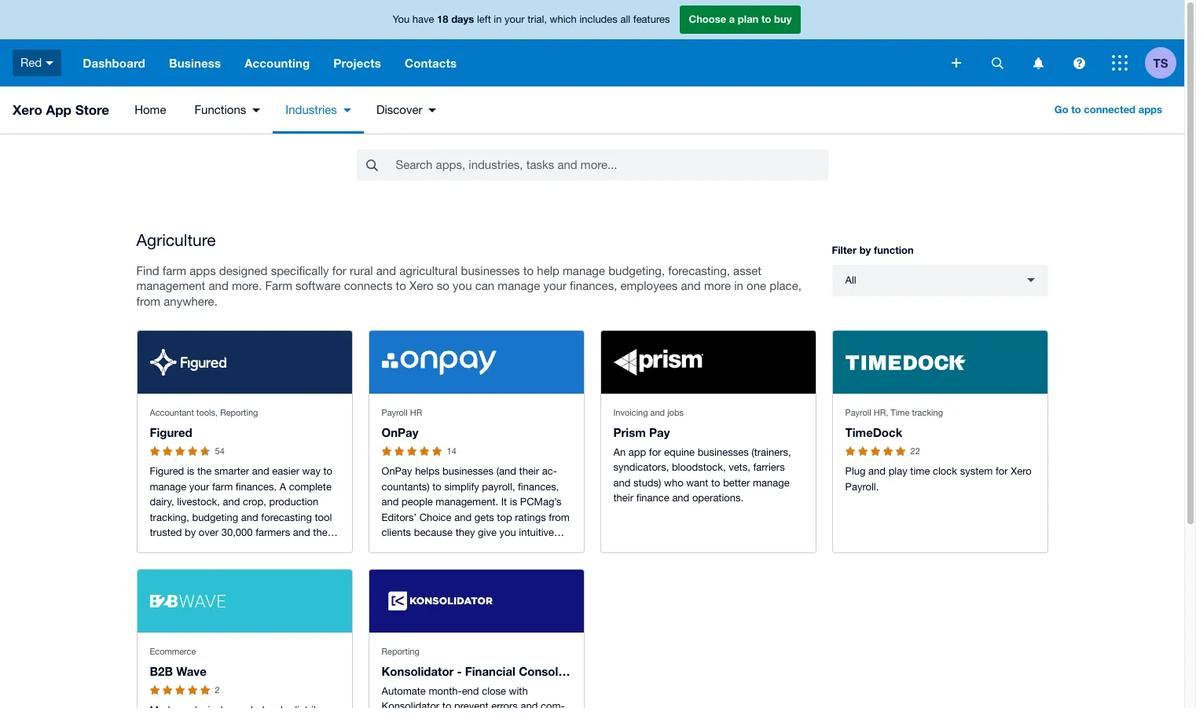 Task type: vqa. For each thing, say whether or not it's contained in the screenshot.
plan
yes



Task type: describe. For each thing, give the bounding box(es) containing it.
help
[[537, 264, 560, 277]]

and down hands-
[[428, 558, 445, 569]]

reporting inside accountant tools, reporting figured
[[220, 408, 258, 418]]

easier
[[272, 466, 299, 477]]

automate
[[382, 685, 426, 697]]

and down who
[[672, 492, 690, 504]]

wave
[[176, 664, 207, 678]]

22
[[911, 446, 920, 456]]

Search apps, industries, tasks and more... field
[[394, 150, 827, 180]]

b2b wave app logo image
[[150, 595, 225, 608]]

for inside plug and play time clock system for xero payroll.
[[996, 466, 1008, 477]]

and down forecasting
[[293, 527, 310, 539]]

the inside figured is the smarter and easier way to manage your farm finances. a complete dairy, livestock, and crop, production tracking, budgeting and forecasting tool trusted by over 30,000 farmers and their advisors.
[[197, 466, 212, 477]]

14
[[447, 446, 457, 456]]

accountant
[[150, 408, 194, 418]]

xero inside 'find farm apps designed specifically for rural and agricultural businesses to help manage budgeting, forecasting, asset management and more. farm software connects to xero so you can manage your finances, employees and more in one place, from anywhere.'
[[410, 279, 434, 293]]

onpay app logo image
[[382, 350, 496, 375]]

because
[[414, 527, 453, 539]]

2
[[215, 685, 220, 695]]

go to connected apps link
[[1045, 97, 1172, 123]]

apps inside 'find farm apps designed specifically for rural and agricultural businesses to help manage budgeting, forecasting, asset management and more. farm software connects to xero so you can manage your finances, employees and more in one place, from anywhere.'
[[190, 264, 216, 277]]

way
[[302, 466, 321, 477]]

payroll for timedock
[[845, 408, 872, 418]]

livestock,
[[177, 496, 220, 508]]

and left more.
[[209, 279, 229, 293]]

in inside 'find farm apps designed specifically for rural and agricultural businesses to help manage budgeting, forecasting, asset management and more. farm software connects to xero so you can manage your finances, employees and more in one place, from anywhere.'
[[734, 279, 744, 293]]

to inside figured is the smarter and easier way to manage your farm finances. a complete dairy, livestock, and crop, production tracking, budgeting and forecasting tool trusted by over 30,000 farmers and their advisors.
[[323, 466, 333, 477]]

red
[[20, 56, 42, 69]]

finance
[[636, 492, 670, 504]]

filter by function
[[832, 244, 914, 257]]

farm inside figured is the smarter and easier way to manage your farm finances. a complete dairy, livestock, and crop, production tracking, budgeting and forecasting tool trusted by over 30,000 farmers and their advisors.
[[212, 481, 233, 493]]

clock
[[933, 466, 957, 477]]

discover button
[[364, 86, 449, 134]]

manage down help
[[498, 279, 540, 293]]

1 horizontal spatial reporting
[[382, 647, 420, 657]]

jobs
[[667, 408, 684, 418]]

figured inside figured is the smarter and easier way to manage your farm finances. a complete dairy, livestock, and crop, production tracking, budgeting and forecasting tool trusted by over 30,000 farmers and their advisors.
[[150, 466, 184, 477]]

your inside you have 18 days left in your trial, which includes all features
[[505, 14, 525, 25]]

30,000
[[221, 527, 253, 539]]

to inside reporting konsolidator - financial consolidation & reporting automate month-end close with konsolidator to prevent errors and com
[[442, 701, 451, 708]]

business
[[169, 56, 221, 70]]

tracking inside onpay helps businesses (and their ac countants) to simplify payroll, finances, and people management. it is pcmag's editors' choice and gets top ratings from clients because they give you intuitive software, hands-on support, and the very best xero and time tracking integrations.
[[471, 558, 507, 569]]

(and
[[497, 466, 516, 477]]

and inside reporting konsolidator - financial consolidation & reporting automate month-end close with konsolidator to prevent errors and com
[[521, 701, 538, 708]]

to left help
[[523, 264, 534, 277]]

you inside 'find farm apps designed specifically for rural and agricultural businesses to help manage budgeting, forecasting, asset management and more. farm software connects to xero so you can manage your finances, employees and more in one place, from anywhere.'
[[453, 279, 472, 293]]

pcmag's
[[520, 496, 562, 508]]

app
[[46, 101, 71, 118]]

1 horizontal spatial by
[[860, 244, 871, 257]]

software,
[[382, 542, 424, 554]]

for inside invoicing and jobs prism pay an app for equine businesses (trainers, syndicators, bloodstock, vets, farriers and studs) who want to better manage their finance and operations.
[[649, 446, 661, 458]]

prism
[[614, 425, 646, 439]]

to inside onpay helps businesses (and their ac countants) to simplify payroll, finances, and people management. it is pcmag's editors' choice and gets top ratings from clients because they give you intuitive software, hands-on support, and the very best xero and time tracking integrations.
[[433, 481, 442, 493]]

tracking,
[[150, 512, 189, 523]]

you have 18 days left in your trial, which includes all features
[[393, 13, 670, 25]]

find farm apps designed specifically for rural and agricultural businesses to help manage budgeting, forecasting, asset management and more. farm software connects to xero so you can manage your finances, employees and more in one place, from anywhere.
[[136, 264, 802, 308]]

timedock
[[845, 425, 903, 439]]

days
[[451, 13, 474, 25]]

ac
[[542, 466, 557, 477]]

simplify
[[444, 481, 479, 493]]

invoicing and jobs prism pay an app for equine businesses (trainers, syndicators, bloodstock, vets, farriers and studs) who want to better manage their finance and operations.
[[614, 408, 791, 504]]

in inside you have 18 days left in your trial, which includes all features
[[494, 14, 502, 25]]

businesses for specifically
[[461, 264, 520, 277]]

timedock logo image
[[845, 355, 966, 370]]

plug and play time clock system for xero payroll.
[[845, 466, 1032, 493]]

dairy,
[[150, 496, 174, 508]]

and up editors'
[[382, 496, 399, 508]]

finances.
[[236, 481, 277, 493]]

their inside onpay helps businesses (and their ac countants) to simplify payroll, finances, and people management. it is pcmag's editors' choice and gets top ratings from clients because they give you intuitive software, hands-on support, and the very best xero and time tracking integrations.
[[519, 466, 539, 477]]

manage inside invoicing and jobs prism pay an app for equine businesses (trainers, syndicators, bloodstock, vets, farriers and studs) who want to better manage their finance and operations.
[[753, 477, 790, 489]]

red button
[[0, 39, 71, 86]]

trial,
[[528, 14, 547, 25]]

their inside invoicing and jobs prism pay an app for equine businesses (trainers, syndicators, bloodstock, vets, farriers and studs) who want to better manage their finance and operations.
[[614, 492, 634, 504]]

accountant tools, reporting figured
[[150, 408, 258, 439]]

rural
[[350, 264, 373, 277]]

hr,
[[874, 408, 888, 418]]

people
[[402, 496, 433, 508]]

connects
[[344, 279, 393, 293]]

contacts
[[405, 56, 457, 70]]

farm inside 'find farm apps designed specifically for rural and agricultural businesses to help manage budgeting, forecasting, asset management and more. farm software connects to xero so you can manage your finances, employees and more in one place, from anywhere.'
[[163, 264, 186, 277]]

figured is the smarter and easier way to manage your farm finances. a complete dairy, livestock, and crop, production tracking, budgeting and forecasting tool trusted by over 30,000 farmers and their advisors.
[[150, 466, 333, 554]]

onpay link
[[382, 425, 419, 439]]

and left jobs
[[651, 408, 665, 418]]

your inside 'find farm apps designed specifically for rural and agricultural businesses to help manage budgeting, forecasting, asset management and more. farm software connects to xero so you can manage your finances, employees and more in one place, from anywhere.'
[[544, 279, 567, 293]]

all
[[621, 14, 631, 25]]

finances, inside 'find farm apps designed specifically for rural and agricultural businesses to help manage budgeting, forecasting, asset management and more. farm software connects to xero so you can manage your finances, employees and more in one place, from anywhere.'
[[570, 279, 617, 293]]

54
[[215, 446, 225, 456]]

dashboard
[[83, 56, 145, 70]]

the inside onpay helps businesses (and their ac countants) to simplify payroll, finances, and people management. it is pcmag's editors' choice and gets top ratings from clients because they give you intuitive software, hands-on support, and the very best xero and time tracking integrations.
[[534, 542, 548, 554]]

hands-
[[426, 542, 458, 554]]

functions button
[[182, 86, 273, 134]]

crop,
[[243, 496, 266, 508]]

manage right help
[[563, 264, 605, 277]]

budgeting,
[[609, 264, 665, 277]]

svg image inside red popup button
[[46, 61, 54, 65]]

businesses for pay
[[698, 446, 749, 458]]

choose a plan to buy
[[689, 13, 792, 25]]

konsolidator   financial consolidation & reporting app logo image
[[382, 588, 503, 615]]

features
[[633, 14, 670, 25]]

choice
[[419, 512, 452, 523]]

and up "they"
[[454, 512, 472, 523]]

and inside plug and play time clock system for xero payroll.
[[869, 466, 886, 477]]

xero left 'app'
[[13, 101, 42, 118]]

a
[[729, 13, 735, 25]]

budgeting
[[192, 512, 238, 523]]

ts
[[1154, 55, 1168, 70]]

syndicators,
[[614, 462, 669, 473]]

and up connects
[[376, 264, 396, 277]]

agricultural
[[400, 264, 458, 277]]

left
[[477, 14, 491, 25]]

asset
[[733, 264, 762, 277]]

advisors.
[[150, 542, 191, 554]]

their inside figured is the smarter and easier way to manage your farm finances. a complete dairy, livestock, and crop, production tracking, budgeting and forecasting tool trusted by over 30,000 farmers and their advisors.
[[313, 527, 333, 539]]

timedock link
[[845, 425, 903, 439]]

want
[[686, 477, 709, 489]]

have
[[413, 14, 434, 25]]

ecommerce
[[150, 647, 196, 657]]

2 horizontal spatial reporting
[[611, 664, 667, 678]]

1 svg image from the left
[[992, 57, 1003, 69]]

agriculture
[[136, 230, 216, 249]]



Task type: locate. For each thing, give the bounding box(es) containing it.
figured down accountant
[[150, 425, 192, 439]]

manage inside figured is the smarter and easier way to manage your farm finances. a complete dairy, livestock, and crop, production tracking, budgeting and forecasting tool trusted by over 30,000 farmers and their advisors.
[[150, 481, 186, 493]]

0 vertical spatial time
[[911, 466, 930, 477]]

0 horizontal spatial time
[[448, 558, 468, 569]]

clients
[[382, 527, 411, 539]]

by left the over
[[185, 527, 196, 539]]

operations.
[[692, 492, 744, 504]]

by inside figured is the smarter and easier way to manage your farm finances. a complete dairy, livestock, and crop, production tracking, budgeting and forecasting tool trusted by over 30,000 farmers and their advisors.
[[185, 527, 196, 539]]

1 vertical spatial your
[[544, 279, 567, 293]]

xero inside onpay helps businesses (and their ac countants) to simplify payroll, finances, and people management. it is pcmag's editors' choice and gets top ratings from clients because they give you intuitive software, hands-on support, and the very best xero and time tracking integrations.
[[404, 558, 425, 569]]

tracking inside payroll hr, time tracking timedock
[[912, 408, 943, 418]]

to inside invoicing and jobs prism pay an app for equine businesses (trainers, syndicators, bloodstock, vets, farriers and studs) who want to better manage their finance and operations.
[[711, 477, 720, 489]]

2 svg image from the left
[[1073, 57, 1085, 69]]

0 vertical spatial farm
[[163, 264, 186, 277]]

apps
[[1139, 103, 1163, 116], [190, 264, 216, 277]]

industries
[[286, 103, 337, 116]]

xero down software, in the bottom left of the page
[[404, 558, 425, 569]]

menu containing home
[[119, 86, 449, 134]]

1 vertical spatial by
[[185, 527, 196, 539]]

figured inside accountant tools, reporting figured
[[150, 425, 192, 439]]

and down forecasting,
[[681, 279, 701, 293]]

is inside figured is the smarter and easier way to manage your farm finances. a complete dairy, livestock, and crop, production tracking, budgeting and forecasting tool trusted by over 30,000 farmers and their advisors.
[[187, 466, 194, 477]]

from inside 'find farm apps designed specifically for rural and agricultural businesses to help manage budgeting, forecasting, asset management and more. farm software connects to xero so you can manage your finances, employees and more in one place, from anywhere.'
[[136, 295, 160, 308]]

1 vertical spatial finances,
[[518, 481, 559, 493]]

0 horizontal spatial finances,
[[518, 481, 559, 493]]

0 horizontal spatial farm
[[163, 264, 186, 277]]

can
[[475, 279, 495, 293]]

konsolidator down automate
[[382, 701, 440, 708]]

go to connected apps
[[1055, 103, 1163, 116]]

home
[[135, 103, 166, 116]]

b2b wave link
[[150, 664, 207, 678]]

finances, up the pcmag's
[[518, 481, 559, 493]]

very
[[551, 542, 570, 554]]

for left rural
[[332, 264, 346, 277]]

0 horizontal spatial from
[[136, 295, 160, 308]]

2 payroll from the left
[[845, 408, 872, 418]]

to down helps
[[433, 481, 442, 493]]

best
[[382, 558, 402, 569]]

0 vertical spatial finances,
[[570, 279, 617, 293]]

2 horizontal spatial your
[[544, 279, 567, 293]]

projects
[[334, 56, 381, 70]]

apps up anywhere.
[[190, 264, 216, 277]]

with
[[509, 685, 528, 697]]

0 horizontal spatial for
[[332, 264, 346, 277]]

you
[[453, 279, 472, 293], [500, 527, 516, 539]]

businesses up can
[[461, 264, 520, 277]]

for
[[332, 264, 346, 277], [649, 446, 661, 458], [996, 466, 1008, 477]]

from down the pcmag's
[[549, 512, 570, 523]]

0 vertical spatial tracking
[[912, 408, 943, 418]]

to left buy at the right of the page
[[762, 13, 771, 25]]

0 horizontal spatial by
[[185, 527, 196, 539]]

functions
[[195, 103, 246, 116]]

to
[[762, 13, 771, 25], [1072, 103, 1081, 116], [523, 264, 534, 277], [396, 279, 406, 293], [323, 466, 333, 477], [711, 477, 720, 489], [433, 481, 442, 493], [442, 701, 451, 708]]

it
[[501, 496, 507, 508]]

payroll
[[382, 408, 408, 418], [845, 408, 872, 418]]

1 horizontal spatial in
[[734, 279, 744, 293]]

prevent
[[454, 701, 489, 708]]

designed
[[219, 264, 268, 277]]

konsolidator
[[382, 664, 454, 678], [382, 701, 440, 708]]

0 horizontal spatial apps
[[190, 264, 216, 277]]

1 horizontal spatial payroll
[[845, 408, 872, 418]]

time
[[891, 408, 910, 418]]

0 vertical spatial by
[[860, 244, 871, 257]]

you right so
[[453, 279, 472, 293]]

month-
[[429, 685, 462, 697]]

1 vertical spatial onpay
[[382, 466, 412, 477]]

onpay helps businesses (and their ac countants) to simplify payroll, finances, and people management. it is pcmag's editors' choice and gets top ratings from clients because they give you intuitive software, hands-on support, and the very best xero and time tracking integrations.
[[382, 466, 570, 569]]

intuitive
[[519, 527, 554, 539]]

prism pay link
[[614, 425, 670, 439]]

employees
[[621, 279, 678, 293]]

in right left
[[494, 14, 502, 25]]

farriers
[[753, 462, 785, 473]]

payroll hr, time tracking timedock
[[845, 408, 943, 439]]

discover
[[376, 103, 422, 116]]

equine
[[664, 446, 695, 458]]

menu
[[119, 86, 449, 134]]

2 konsolidator from the top
[[382, 701, 440, 708]]

0 vertical spatial is
[[187, 466, 194, 477]]

manage up dairy,
[[150, 481, 186, 493]]

production
[[269, 496, 319, 508]]

go
[[1055, 103, 1069, 116]]

in down asset
[[734, 279, 744, 293]]

&
[[600, 664, 608, 678]]

1 vertical spatial their
[[614, 492, 634, 504]]

your inside figured is the smarter and easier way to manage your farm finances. a complete dairy, livestock, and crop, production tracking, budgeting and forecasting tool trusted by over 30,000 farmers and their advisors.
[[189, 481, 209, 493]]

1 vertical spatial reporting
[[382, 647, 420, 657]]

1 vertical spatial tracking
[[471, 558, 507, 569]]

1 horizontal spatial you
[[500, 527, 516, 539]]

1 horizontal spatial tracking
[[912, 408, 943, 418]]

payroll left hr,
[[845, 408, 872, 418]]

0 vertical spatial in
[[494, 14, 502, 25]]

plug
[[845, 466, 866, 477]]

1 vertical spatial farm
[[212, 481, 233, 493]]

2 vertical spatial reporting
[[611, 664, 667, 678]]

1 vertical spatial time
[[448, 558, 468, 569]]

None search field
[[356, 149, 828, 181]]

time down on
[[448, 558, 468, 569]]

0 vertical spatial their
[[519, 466, 539, 477]]

1 vertical spatial apps
[[190, 264, 216, 277]]

your down help
[[544, 279, 567, 293]]

to right the way
[[323, 466, 333, 477]]

businesses up simplify
[[443, 466, 494, 477]]

2 figured from the top
[[150, 466, 184, 477]]

projects button
[[322, 39, 393, 86]]

0 vertical spatial apps
[[1139, 103, 1163, 116]]

farm down smarter
[[212, 481, 233, 493]]

is inside onpay helps businesses (and their ac countants) to simplify payroll, finances, and people management. it is pcmag's editors' choice and gets top ratings from clients because they give you intuitive software, hands-on support, and the very best xero and time tracking integrations.
[[510, 496, 517, 508]]

plan
[[738, 13, 759, 25]]

2 vertical spatial businesses
[[443, 466, 494, 477]]

on
[[458, 542, 470, 554]]

payroll up "onpay" link
[[382, 408, 408, 418]]

1 konsolidator from the top
[[382, 664, 454, 678]]

business button
[[157, 39, 233, 86]]

countants)
[[382, 466, 557, 493]]

close
[[482, 685, 506, 697]]

from
[[136, 295, 160, 308], [549, 512, 570, 523]]

dashboard link
[[71, 39, 157, 86]]

their
[[519, 466, 539, 477], [614, 492, 634, 504], [313, 527, 333, 539]]

an
[[614, 446, 626, 458]]

a
[[280, 481, 286, 493]]

ts button
[[1145, 39, 1185, 86]]

1 onpay from the top
[[382, 425, 419, 439]]

payroll.
[[845, 481, 879, 493]]

0 vertical spatial the
[[197, 466, 212, 477]]

by right filter
[[860, 244, 871, 257]]

1 vertical spatial konsolidator
[[382, 701, 440, 708]]

0 vertical spatial onpay
[[382, 425, 419, 439]]

0 vertical spatial konsolidator
[[382, 664, 454, 678]]

system
[[960, 466, 993, 477]]

you down top on the left
[[500, 527, 516, 539]]

1 horizontal spatial their
[[519, 466, 539, 477]]

payroll,
[[482, 481, 515, 493]]

to up "operations."
[[711, 477, 720, 489]]

1 horizontal spatial svg image
[[1073, 57, 1085, 69]]

specifically
[[271, 264, 329, 277]]

find
[[136, 264, 159, 277]]

give
[[478, 527, 497, 539]]

1 vertical spatial you
[[500, 527, 516, 539]]

onpay inside onpay helps businesses (and their ac countants) to simplify payroll, finances, and people management. it is pcmag's editors' choice and gets top ratings from clients because they give you intuitive software, hands-on support, and the very best xero and time tracking integrations.
[[382, 466, 412, 477]]

tools,
[[197, 408, 218, 418]]

your up livestock,
[[189, 481, 209, 493]]

0 vertical spatial reporting
[[220, 408, 258, 418]]

time down 22
[[911, 466, 930, 477]]

time inside plug and play time clock system for xero payroll.
[[911, 466, 930, 477]]

1 horizontal spatial your
[[505, 14, 525, 25]]

1 vertical spatial for
[[649, 446, 661, 458]]

vets,
[[729, 462, 751, 473]]

0 horizontal spatial tracking
[[471, 558, 507, 569]]

apps right connected
[[1139, 103, 1163, 116]]

store
[[75, 101, 109, 118]]

(trainers,
[[752, 446, 791, 458]]

is right it on the bottom of the page
[[510, 496, 517, 508]]

svg image
[[1112, 55, 1128, 71], [1033, 57, 1043, 69], [952, 58, 961, 68], [46, 61, 54, 65]]

connected
[[1084, 103, 1136, 116]]

for right system
[[996, 466, 1008, 477]]

support,
[[473, 542, 511, 554]]

in
[[494, 14, 502, 25], [734, 279, 744, 293]]

to down agricultural
[[396, 279, 406, 293]]

and down the crop, at bottom
[[241, 512, 258, 523]]

payroll inside the payroll hr onpay
[[382, 408, 408, 418]]

-
[[457, 664, 462, 678]]

1 horizontal spatial apps
[[1139, 103, 1163, 116]]

1 horizontal spatial time
[[911, 466, 930, 477]]

tool
[[315, 512, 332, 523]]

0 vertical spatial you
[[453, 279, 472, 293]]

their down studs)
[[614, 492, 634, 504]]

bloodstock,
[[672, 462, 726, 473]]

software
[[296, 279, 341, 293]]

1 horizontal spatial is
[[510, 496, 517, 508]]

0 horizontal spatial payroll
[[382, 408, 408, 418]]

1 vertical spatial from
[[549, 512, 570, 523]]

gets
[[475, 512, 494, 523]]

trusted
[[150, 527, 182, 539]]

2 horizontal spatial for
[[996, 466, 1008, 477]]

1 vertical spatial is
[[510, 496, 517, 508]]

businesses inside invoicing and jobs prism pay an app for equine businesses (trainers, syndicators, bloodstock, vets, farriers and studs) who want to better manage their finance and operations.
[[698, 446, 749, 458]]

place,
[[770, 279, 802, 293]]

1 vertical spatial the
[[534, 542, 548, 554]]

buy
[[774, 13, 792, 25]]

and down intuitive
[[514, 542, 531, 554]]

onpay down hr
[[382, 425, 419, 439]]

2 vertical spatial their
[[313, 527, 333, 539]]

finances, down 'budgeting,'
[[570, 279, 617, 293]]

1 horizontal spatial from
[[549, 512, 570, 523]]

and up budgeting
[[223, 496, 240, 508]]

hr
[[410, 408, 422, 418]]

businesses inside 'find farm apps designed specifically for rural and agricultural businesses to help manage budgeting, forecasting, asset management and more. farm software connects to xero so you can manage your finances, employees and more in one place, from anywhere.'
[[461, 264, 520, 277]]

0 vertical spatial businesses
[[461, 264, 520, 277]]

1 figured from the top
[[150, 425, 192, 439]]

management.
[[436, 496, 498, 508]]

payroll inside payroll hr, time tracking timedock
[[845, 408, 872, 418]]

businesses up vets,
[[698, 446, 749, 458]]

0 horizontal spatial their
[[313, 527, 333, 539]]

to down month-
[[442, 701, 451, 708]]

1 vertical spatial businesses
[[698, 446, 749, 458]]

from inside onpay helps businesses (and their ac countants) to simplify payroll, finances, and people management. it is pcmag's editors' choice and gets top ratings from clients because they give you intuitive software, hands-on support, and the very best xero and time tracking integrations.
[[549, 512, 570, 523]]

1 horizontal spatial finances,
[[570, 279, 617, 293]]

2 vertical spatial your
[[189, 481, 209, 493]]

their left ac
[[519, 466, 539, 477]]

for inside 'find farm apps designed specifically for rural and agricultural businesses to help manage budgeting, forecasting, asset management and more. farm software connects to xero so you can manage your finances, employees and more in one place, from anywhere.'
[[332, 264, 346, 277]]

onpay inside the payroll hr onpay
[[382, 425, 419, 439]]

more
[[704, 279, 731, 293]]

xero right system
[[1011, 466, 1032, 477]]

reporting up automate
[[382, 647, 420, 657]]

and down syndicators,
[[614, 477, 631, 489]]

prism pay logo image
[[614, 349, 704, 376]]

xero inside plug and play time clock system for xero payroll.
[[1011, 466, 1032, 477]]

the left smarter
[[197, 466, 212, 477]]

and up finances.
[[252, 466, 269, 477]]

forecasting,
[[668, 264, 730, 277]]

b2b
[[150, 664, 173, 678]]

0 horizontal spatial reporting
[[220, 408, 258, 418]]

2 horizontal spatial their
[[614, 492, 634, 504]]

time
[[911, 466, 930, 477], [448, 558, 468, 569]]

reporting right &
[[611, 664, 667, 678]]

1 vertical spatial figured
[[150, 466, 184, 477]]

1 horizontal spatial farm
[[212, 481, 233, 493]]

banner
[[0, 0, 1185, 86]]

time inside onpay helps businesses (and their ac countants) to simplify payroll, finances, and people management. it is pcmag's editors' choice and gets top ratings from clients because they give you intuitive software, hands-on support, and the very best xero and time tracking integrations.
[[448, 558, 468, 569]]

so
[[437, 279, 450, 293]]

0 vertical spatial your
[[505, 14, 525, 25]]

and left play
[[869, 466, 886, 477]]

konsolidator - financial consolidation & reporting link
[[382, 664, 667, 678]]

0 horizontal spatial svg image
[[992, 57, 1003, 69]]

svg image
[[992, 57, 1003, 69], [1073, 57, 1085, 69]]

xero down agricultural
[[410, 279, 434, 293]]

includes
[[580, 14, 618, 25]]

1 horizontal spatial the
[[534, 542, 548, 554]]

the up integrations.
[[534, 542, 548, 554]]

and down with
[[521, 701, 538, 708]]

0 vertical spatial figured
[[150, 425, 192, 439]]

reporting right the tools,
[[220, 408, 258, 418]]

payroll for onpay
[[382, 408, 408, 418]]

filter
[[832, 244, 857, 257]]

manage down farriers
[[753, 477, 790, 489]]

0 horizontal spatial you
[[453, 279, 472, 293]]

tracking right time
[[912, 408, 943, 418]]

home button
[[119, 86, 182, 134]]

your left trial,
[[505, 14, 525, 25]]

figured app logo image
[[150, 349, 227, 376]]

management
[[136, 279, 205, 293]]

farm up 'management' on the top of page
[[163, 264, 186, 277]]

1 horizontal spatial for
[[649, 446, 661, 458]]

0 horizontal spatial in
[[494, 14, 502, 25]]

the
[[197, 466, 212, 477], [534, 542, 548, 554]]

0 vertical spatial for
[[332, 264, 346, 277]]

businesses inside onpay helps businesses (and their ac countants) to simplify payroll, finances, and people management. it is pcmag's editors' choice and gets top ratings from clients because they give you intuitive software, hands-on support, and the very best xero and time tracking integrations.
[[443, 466, 494, 477]]

2 onpay from the top
[[382, 466, 412, 477]]

from down 'management' on the top of page
[[136, 295, 160, 308]]

figured up dairy,
[[150, 466, 184, 477]]

2 vertical spatial for
[[996, 466, 1008, 477]]

is up livestock,
[[187, 466, 194, 477]]

banner containing ts
[[0, 0, 1185, 86]]

finances, inside onpay helps businesses (and their ac countants) to simplify payroll, finances, and people management. it is pcmag's editors' choice and gets top ratings from clients because they give you intuitive software, hands-on support, and the very best xero and time tracking integrations.
[[518, 481, 559, 493]]

0 horizontal spatial is
[[187, 466, 194, 477]]

onpay left helps
[[382, 466, 412, 477]]

1 payroll from the left
[[382, 408, 408, 418]]

their down the 'tool'
[[313, 527, 333, 539]]

is
[[187, 466, 194, 477], [510, 496, 517, 508]]

you inside onpay helps businesses (and their ac countants) to simplify payroll, finances, and people management. it is pcmag's editors' choice and gets top ratings from clients because they give you intuitive software, hands-on support, and the very best xero and time tracking integrations.
[[500, 527, 516, 539]]

to right go
[[1072, 103, 1081, 116]]

for right "app"
[[649, 446, 661, 458]]

0 horizontal spatial the
[[197, 466, 212, 477]]

tracking down support,
[[471, 558, 507, 569]]

invoicing
[[614, 408, 648, 418]]

0 horizontal spatial your
[[189, 481, 209, 493]]

forecasting
[[261, 512, 312, 523]]

ratings
[[515, 512, 546, 523]]

1 vertical spatial in
[[734, 279, 744, 293]]

0 vertical spatial from
[[136, 295, 160, 308]]

konsolidator up automate
[[382, 664, 454, 678]]



